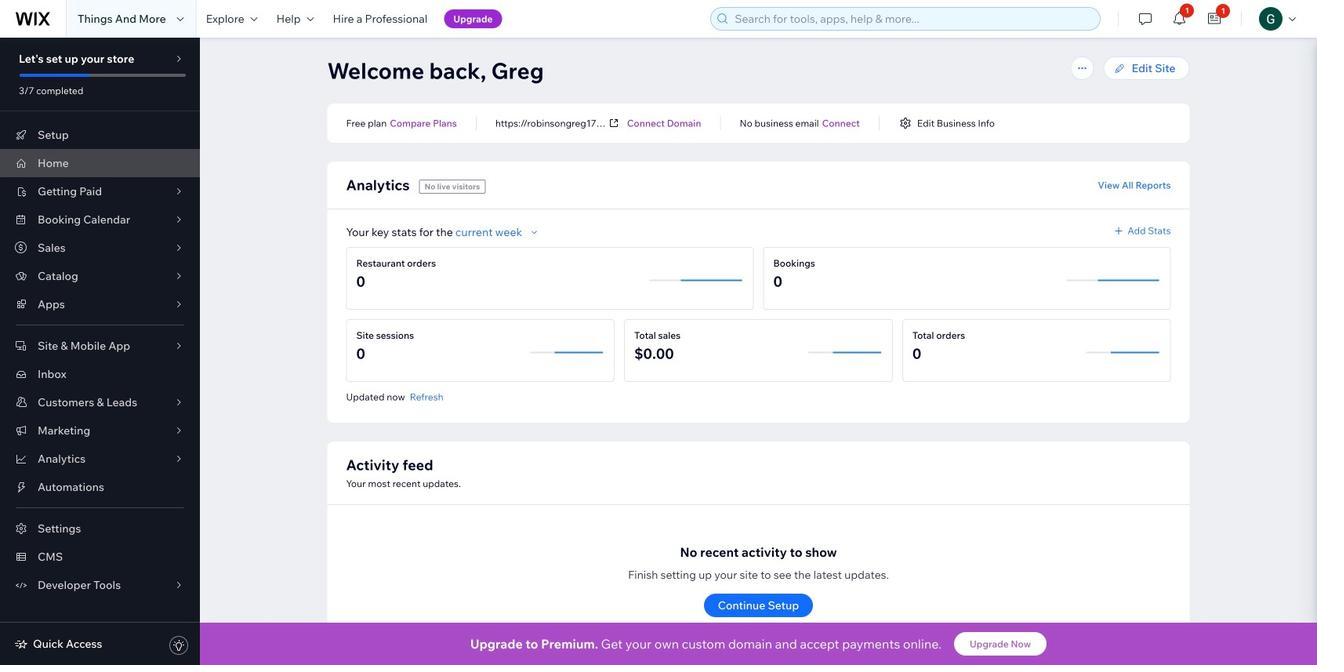 Task type: locate. For each thing, give the bounding box(es) containing it.
Search for tools, apps, help & more... field
[[730, 8, 1096, 30]]



Task type: describe. For each thing, give the bounding box(es) containing it.
sidebar element
[[0, 38, 200, 665]]



Task type: vqa. For each thing, say whether or not it's contained in the screenshot.
the promotional
no



